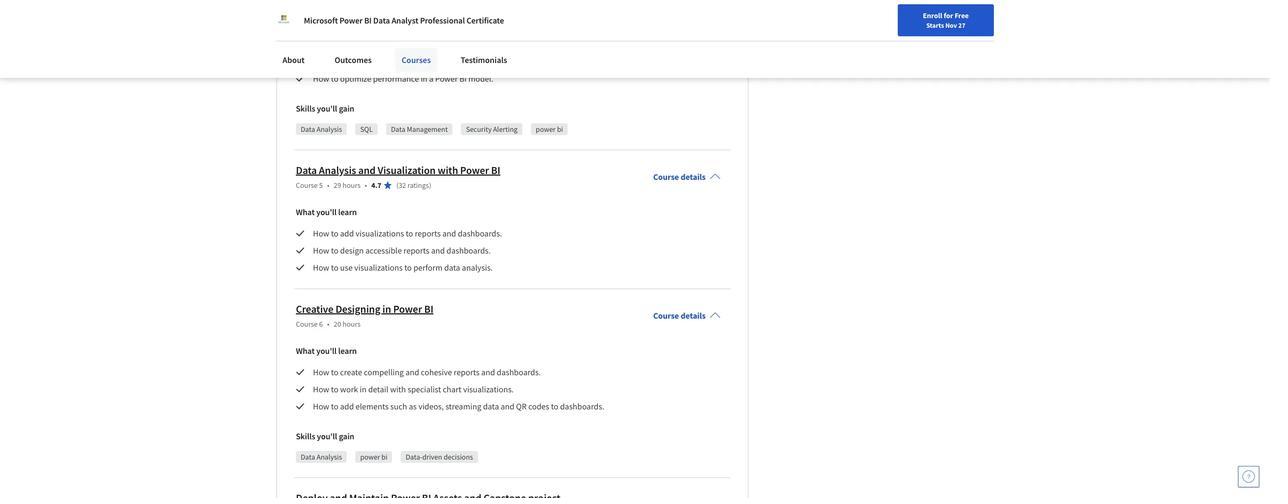 Task type: vqa. For each thing, say whether or not it's contained in the screenshot.
"ratings"
yes



Task type: locate. For each thing, give the bounding box(es) containing it.
0 vertical spatial power
[[536, 124, 556, 134]]

and
[[489, 56, 502, 67], [358, 164, 376, 177], [443, 228, 456, 239], [431, 245, 445, 256], [406, 367, 419, 378], [482, 367, 495, 378], [501, 401, 515, 412]]

None search field
[[152, 7, 409, 28]]

2 skills from the top
[[296, 431, 315, 442]]

0 vertical spatial power bi
[[536, 124, 563, 134]]

9 how from the top
[[313, 401, 330, 412]]

testimonials link
[[455, 48, 514, 72]]

skills you'll gain for how to optimize performance in a power bi model.
[[296, 103, 355, 114]]

skills you'll gain down work
[[296, 431, 355, 442]]

specialist
[[408, 384, 441, 395]]

power
[[536, 124, 556, 134], [360, 453, 380, 462]]

power down how to use visualizations to perform data analysis.
[[393, 302, 422, 316]]

a right form
[[359, 39, 363, 50]]

0 vertical spatial hours
[[343, 181, 361, 190]]

power bi right the alerting
[[536, 124, 563, 134]]

performance
[[373, 73, 419, 84]]

driven
[[423, 453, 443, 462]]

1 course details from the top
[[654, 172, 706, 182]]

2 course details from the top
[[654, 310, 706, 321]]

gain down optimize
[[339, 103, 355, 114]]

0 horizontal spatial elements
[[356, 401, 389, 412]]

power
[[340, 15, 363, 26], [543, 56, 566, 67], [435, 73, 458, 84], [460, 164, 489, 177], [393, 302, 422, 316]]

starts
[[927, 21, 945, 29]]

how
[[313, 39, 330, 50], [313, 56, 330, 67], [313, 73, 330, 84], [313, 228, 330, 239], [313, 245, 330, 256], [313, 262, 330, 273], [313, 367, 330, 378], [313, 384, 330, 395], [313, 401, 330, 412]]

0 vertical spatial details
[[681, 172, 706, 182]]

microsoft power bi data analyst professional certificate
[[304, 15, 504, 26]]

0 vertical spatial gain
[[339, 103, 355, 114]]

8 how from the top
[[313, 384, 330, 395]]

1 gain from the top
[[339, 103, 355, 114]]

1 vertical spatial details
[[681, 310, 706, 321]]

add for elements
[[340, 401, 354, 412]]

2 what from the top
[[296, 207, 315, 217]]

gain
[[339, 103, 355, 114], [339, 431, 355, 442]]

nov
[[946, 21, 958, 29]]

0 vertical spatial course details
[[654, 172, 706, 182]]

design
[[340, 245, 364, 256]]

outcomes
[[335, 55, 372, 65]]

6 how from the top
[[313, 262, 330, 273]]

accessible
[[366, 245, 402, 256]]

data
[[445, 262, 461, 273], [483, 401, 499, 412]]

learn up form
[[338, 18, 357, 28]]

2 course details button from the top
[[645, 296, 730, 336]]

1 vertical spatial what
[[296, 207, 315, 217]]

1 horizontal spatial power bi
[[536, 124, 563, 134]]

what
[[296, 18, 315, 28], [296, 207, 315, 217], [296, 346, 315, 356]]

2 vertical spatial what you'll learn
[[296, 346, 357, 356]]

2 what you'll learn from the top
[[296, 207, 357, 217]]

add down work
[[340, 401, 354, 412]]

to for how to add elements such as videos, streaming data and qr codes to dashboards.
[[331, 401, 339, 412]]

0 horizontal spatial with
[[390, 384, 406, 395]]

what for how to add visualizations to reports and dashboards.
[[296, 207, 315, 217]]

in
[[535, 56, 541, 67], [421, 73, 428, 84], [383, 302, 391, 316], [360, 384, 367, 395]]

add up the "design"
[[340, 228, 354, 239]]

free
[[955, 11, 969, 20]]

enroll for free starts nov 27
[[924, 11, 969, 29]]

to for how to create compelling and cohesive reports and dashboards.
[[331, 367, 339, 378]]

to for how to work in detail with specialist chart visualizations.
[[331, 384, 339, 395]]

bi
[[557, 124, 563, 134], [382, 453, 388, 462]]

qr
[[516, 401, 527, 412]]

1 vertical spatial add
[[340, 401, 354, 412]]

skills for how to add elements such as videos, streaming data and qr codes to dashboards.
[[296, 431, 315, 442]]

dashboards.
[[458, 228, 502, 239], [447, 245, 491, 256], [497, 367, 541, 378], [560, 401, 605, 412]]

what you'll learn down course 5 • 29 hours •
[[296, 207, 357, 217]]

what you'll learn for how to form a model using a star schema.
[[296, 18, 357, 28]]

to for how to optimize performance in a power bi model.
[[331, 73, 339, 84]]

visualizations up accessible
[[356, 228, 404, 239]]

hours right '20' at the bottom left
[[343, 320, 361, 329]]

0 vertical spatial data
[[445, 262, 461, 273]]

enroll
[[924, 11, 943, 20]]

detail
[[368, 384, 389, 395]]

0 vertical spatial with
[[438, 164, 458, 177]]

27
[[959, 21, 966, 29]]

courses
[[402, 55, 431, 65]]

1 add from the top
[[340, 228, 354, 239]]

0 vertical spatial bi
[[557, 124, 563, 134]]

1 vertical spatial power
[[360, 453, 380, 462]]

what down creative
[[296, 346, 315, 356]]

power left the data-
[[360, 453, 380, 462]]

2 vertical spatial analysis
[[317, 453, 342, 462]]

0 vertical spatial create
[[430, 56, 452, 67]]

1 vertical spatial gain
[[339, 431, 355, 442]]

data-
[[406, 453, 423, 462]]

you'll for add
[[317, 207, 337, 217]]

0 horizontal spatial power bi
[[360, 453, 388, 462]]

1 details from the top
[[681, 172, 706, 182]]

2 skills you'll gain from the top
[[296, 431, 355, 442]]

1 learn from the top
[[338, 18, 357, 28]]

data analysis
[[301, 124, 342, 134], [301, 453, 342, 462]]

with
[[438, 164, 458, 177], [390, 384, 406, 395]]

power bi left the data-
[[360, 453, 388, 462]]

1 vertical spatial skills you'll gain
[[296, 431, 355, 442]]

1 vertical spatial course details button
[[645, 296, 730, 336]]

0 vertical spatial skills you'll gain
[[296, 103, 355, 114]]

outcomes link
[[328, 48, 378, 72]]

bi down perform
[[424, 302, 434, 316]]

bi left model.
[[460, 73, 467, 84]]

how for how to write calculations dax to create elements and analysis in power bi.
[[313, 56, 330, 67]]

dax
[[405, 56, 419, 67]]

a left "star"
[[411, 39, 415, 50]]

what for how to create compelling and cohesive reports and dashboards.
[[296, 346, 315, 356]]

bi.
[[567, 56, 577, 67]]

7 how from the top
[[313, 367, 330, 378]]

1 what from the top
[[296, 18, 315, 28]]

0 vertical spatial add
[[340, 228, 354, 239]]

0 vertical spatial elements
[[454, 56, 487, 67]]

2 learn from the top
[[338, 207, 357, 217]]

1 vertical spatial power bi
[[360, 453, 388, 462]]

1 skills from the top
[[296, 103, 315, 114]]

1 skills you'll gain from the top
[[296, 103, 355, 114]]

0 vertical spatial what
[[296, 18, 315, 28]]

1 hours from the top
[[343, 181, 361, 190]]

with up such
[[390, 384, 406, 395]]

power up form
[[340, 15, 363, 26]]

elements up model.
[[454, 56, 487, 67]]

reports down how to add visualizations to reports and dashboards.
[[404, 245, 430, 256]]

2 gain from the top
[[339, 431, 355, 442]]

1 horizontal spatial power
[[536, 124, 556, 134]]

0 horizontal spatial data
[[445, 262, 461, 273]]

what you'll learn for how to add visualizations to reports and dashboards.
[[296, 207, 357, 217]]

1 course details button from the top
[[645, 157, 730, 197]]

1 vertical spatial bi
[[382, 453, 388, 462]]

data down visualizations. in the left bottom of the page
[[483, 401, 499, 412]]

0 vertical spatial learn
[[338, 18, 357, 28]]

0 vertical spatial visualizations
[[356, 228, 404, 239]]

• right 5 on the top of the page
[[327, 181, 330, 190]]

( 32 ratings )
[[397, 181, 432, 190]]

data
[[374, 15, 390, 26], [301, 124, 315, 134], [391, 124, 406, 134], [296, 164, 317, 177], [301, 453, 315, 462]]

1 vertical spatial course details
[[654, 310, 706, 321]]

how to form a model using a star schema.
[[313, 39, 467, 50]]

1 vertical spatial skills
[[296, 431, 315, 442]]

2 details from the top
[[681, 310, 706, 321]]

2 horizontal spatial a
[[429, 73, 434, 84]]

3 learn from the top
[[338, 346, 357, 356]]

reports
[[415, 228, 441, 239], [404, 245, 430, 256], [454, 367, 480, 378]]

0 vertical spatial what you'll learn
[[296, 18, 357, 28]]

1 vertical spatial learn
[[338, 207, 357, 217]]

hours right 29
[[343, 181, 361, 190]]

0 horizontal spatial bi
[[382, 453, 388, 462]]

1 vertical spatial visualizations
[[355, 262, 403, 273]]

learn for create
[[338, 346, 357, 356]]

data right perform
[[445, 262, 461, 273]]

reports up how to design accessible reports and dashboards. on the left of the page
[[415, 228, 441, 239]]

2 vertical spatial what
[[296, 346, 315, 356]]

what you'll learn
[[296, 18, 357, 28], [296, 207, 357, 217], [296, 346, 357, 356]]

ratings
[[408, 181, 429, 190]]

3 what from the top
[[296, 346, 315, 356]]

with right visualization
[[438, 164, 458, 177]]

• inside creative designing in power bi course 6 • 20 hours
[[327, 320, 330, 329]]

analysis
[[504, 56, 533, 67]]

0 vertical spatial analysis
[[317, 124, 342, 134]]

work
[[340, 384, 358, 395]]

details for creative designing in power bi
[[681, 310, 706, 321]]

1 vertical spatial data analysis
[[301, 453, 342, 462]]

learn for add
[[338, 207, 357, 217]]

details
[[681, 172, 706, 182], [681, 310, 706, 321]]

course 5 • 29 hours •
[[296, 181, 367, 190]]

elements
[[454, 56, 487, 67], [356, 401, 389, 412]]

power bi
[[536, 124, 563, 134], [360, 453, 388, 462]]

sql
[[360, 124, 373, 134]]

visualizations down accessible
[[355, 262, 403, 273]]

1 horizontal spatial elements
[[454, 56, 487, 67]]

2 hours from the top
[[343, 320, 361, 329]]

2 add from the top
[[340, 401, 354, 412]]

how to optimize performance in a power bi model.
[[313, 73, 497, 84]]

model.
[[469, 73, 494, 84]]

1 horizontal spatial create
[[430, 56, 452, 67]]

skills
[[296, 103, 315, 114], [296, 431, 315, 442]]

3 what you'll learn from the top
[[296, 346, 357, 356]]

what down course 5 • 29 hours •
[[296, 207, 315, 217]]

how for how to optimize performance in a power bi model.
[[313, 73, 330, 84]]

5 how from the top
[[313, 245, 330, 256]]

2 data analysis from the top
[[301, 453, 342, 462]]

create down schema.
[[430, 56, 452, 67]]

1 how from the top
[[313, 39, 330, 50]]

1 vertical spatial what you'll learn
[[296, 207, 357, 217]]

skills you'll gain down optimize
[[296, 103, 355, 114]]

what you'll learn down 6
[[296, 346, 357, 356]]

elements down detail
[[356, 401, 389, 412]]

4 how from the top
[[313, 228, 330, 239]]

analysis
[[317, 124, 342, 134], [319, 164, 356, 177], [317, 453, 342, 462]]

0 vertical spatial course details button
[[645, 157, 730, 197]]

learn down '20' at the bottom left
[[338, 346, 357, 356]]

1 vertical spatial hours
[[343, 320, 361, 329]]

what you'll learn up form
[[296, 18, 357, 28]]

29
[[334, 181, 341, 190]]

reports up chart at bottom left
[[454, 367, 480, 378]]

3 how from the top
[[313, 73, 330, 84]]

create up work
[[340, 367, 362, 378]]

power right the alerting
[[536, 124, 556, 134]]

in right designing
[[383, 302, 391, 316]]

0 horizontal spatial create
[[340, 367, 362, 378]]

data analysis and visualization with power bi
[[296, 164, 501, 177]]

a down 'how to write calculations dax to create elements and analysis in power bi.'
[[429, 73, 434, 84]]

you'll for create
[[317, 346, 337, 356]]

how for how to add visualizations to reports and dashboards.
[[313, 228, 330, 239]]

0 horizontal spatial a
[[359, 39, 363, 50]]

course details button
[[645, 157, 730, 197], [645, 296, 730, 336]]

0 vertical spatial data analysis
[[301, 124, 342, 134]]

codes
[[529, 401, 550, 412]]

what right microsoft image
[[296, 18, 315, 28]]

videos,
[[419, 401, 444, 412]]

how for how to form a model using a star schema.
[[313, 39, 330, 50]]

career
[[1021, 12, 1041, 22]]

find
[[974, 12, 988, 22]]

testimonials
[[461, 55, 508, 65]]

0 vertical spatial skills
[[296, 103, 315, 114]]

gain down work
[[339, 431, 355, 442]]

bi
[[364, 15, 372, 26], [460, 73, 467, 84], [491, 164, 501, 177], [424, 302, 434, 316]]

skills for how to optimize performance in a power bi model.
[[296, 103, 315, 114]]

courses link
[[395, 48, 437, 72]]

learn
[[338, 18, 357, 28], [338, 207, 357, 217], [338, 346, 357, 356]]

create
[[430, 56, 452, 67], [340, 367, 362, 378]]

data analysis for how to optimize performance in a power bi model.
[[301, 124, 342, 134]]

1 what you'll learn from the top
[[296, 18, 357, 28]]

2 how from the top
[[313, 56, 330, 67]]

1 data analysis from the top
[[301, 124, 342, 134]]

0 vertical spatial reports
[[415, 228, 441, 239]]

about link
[[276, 48, 311, 72]]

how for how to create compelling and cohesive reports and dashboards.
[[313, 367, 330, 378]]

1 vertical spatial data
[[483, 401, 499, 412]]

add
[[340, 228, 354, 239], [340, 401, 354, 412]]

• right 6
[[327, 320, 330, 329]]

1 vertical spatial with
[[390, 384, 406, 395]]

to for how to design accessible reports and dashboards.
[[331, 245, 339, 256]]

1 vertical spatial create
[[340, 367, 362, 378]]

learn down 29
[[338, 207, 357, 217]]

2 vertical spatial learn
[[338, 346, 357, 356]]

data-driven decisions
[[406, 453, 473, 462]]



Task type: describe. For each thing, give the bounding box(es) containing it.
your
[[990, 12, 1004, 22]]

analysis for create
[[317, 453, 342, 462]]

1 vertical spatial analysis
[[319, 164, 356, 177]]

• left 4.7
[[365, 181, 367, 190]]

new
[[1005, 12, 1019, 22]]

details for data analysis and visualization with power bi
[[681, 172, 706, 182]]

visualizations for use
[[355, 262, 403, 273]]

skills you'll gain for how to add elements such as videos, streaming data and qr codes to dashboards.
[[296, 431, 355, 442]]

0 horizontal spatial power
[[360, 453, 380, 462]]

5
[[319, 181, 323, 190]]

gain for optimize
[[339, 103, 355, 114]]

how for how to use visualizations to perform data analysis.
[[313, 262, 330, 273]]

in right work
[[360, 384, 367, 395]]

calculations
[[360, 56, 403, 67]]

analyst
[[392, 15, 419, 26]]

how to use visualizations to perform data analysis.
[[313, 262, 495, 273]]

for
[[944, 11, 954, 20]]

using
[[390, 39, 409, 50]]

1 horizontal spatial a
[[411, 39, 415, 50]]

professional
[[420, 15, 465, 26]]

20
[[334, 320, 341, 329]]

how for how to work in detail with specialist chart visualizations.
[[313, 384, 330, 395]]

power inside creative designing in power bi course 6 • 20 hours
[[393, 302, 422, 316]]

hours inside creative designing in power bi course 6 • 20 hours
[[343, 320, 361, 329]]

visualizations.
[[463, 384, 514, 395]]

designing
[[336, 302, 381, 316]]

course details for creative designing in power bi
[[654, 310, 706, 321]]

)
[[429, 181, 432, 190]]

in inside creative designing in power bi course 6 • 20 hours
[[383, 302, 391, 316]]

as
[[409, 401, 417, 412]]

power down security
[[460, 164, 489, 177]]

1 horizontal spatial data
[[483, 401, 499, 412]]

security
[[466, 124, 492, 134]]

1 vertical spatial elements
[[356, 401, 389, 412]]

find your new career link
[[969, 11, 1047, 24]]

bi down "security alerting"
[[491, 164, 501, 177]]

chart
[[443, 384, 462, 395]]

1 horizontal spatial bi
[[557, 124, 563, 134]]

what you'll learn for how to create compelling and cohesive reports and dashboards.
[[296, 346, 357, 356]]

to for how to add visualizations to reports and dashboards.
[[331, 228, 339, 239]]

creative
[[296, 302, 334, 316]]

decisions
[[444, 453, 473, 462]]

power down 'how to write calculations dax to create elements and analysis in power bi.'
[[435, 73, 458, 84]]

data analysis for how to add elements such as videos, streaming data and qr codes to dashboards.
[[301, 453, 342, 462]]

(
[[397, 181, 399, 190]]

visualizations for add
[[356, 228, 404, 239]]

how to create compelling and cohesive reports and dashboards.
[[313, 367, 543, 378]]

streaming
[[446, 401, 482, 412]]

data analysis and visualization with power bi link
[[296, 164, 501, 177]]

in down courses link
[[421, 73, 428, 84]]

6
[[319, 320, 323, 329]]

about
[[283, 55, 305, 65]]

bi up model
[[364, 15, 372, 26]]

microsoft image
[[276, 13, 291, 28]]

1 vertical spatial reports
[[404, 245, 430, 256]]

to for how to use visualizations to perform data analysis.
[[331, 262, 339, 273]]

bi inside creative designing in power bi course 6 • 20 hours
[[424, 302, 434, 316]]

find your new career
[[974, 12, 1041, 22]]

how for how to design accessible reports and dashboards.
[[313, 245, 330, 256]]

model
[[365, 39, 388, 50]]

compelling
[[364, 367, 404, 378]]

how for how to add elements such as videos, streaming data and qr codes to dashboards.
[[313, 401, 330, 412]]

power left bi.
[[543, 56, 566, 67]]

creative designing in power bi link
[[296, 302, 434, 316]]

use
[[340, 262, 353, 273]]

how to add elements such as videos, streaming data and qr codes to dashboards.
[[313, 401, 605, 412]]

learn for form
[[338, 18, 357, 28]]

schema.
[[433, 39, 464, 50]]

certificate
[[467, 15, 504, 26]]

visualization
[[378, 164, 436, 177]]

cohesive
[[421, 367, 452, 378]]

course details button for data analysis and visualization with power bi
[[645, 157, 730, 197]]

to for how to write calculations dax to create elements and analysis in power bi.
[[331, 56, 339, 67]]

optimize
[[340, 73, 372, 84]]

in right analysis
[[535, 56, 541, 67]]

32
[[399, 181, 406, 190]]

what for how to form a model using a star schema.
[[296, 18, 315, 28]]

perform
[[414, 262, 443, 273]]

4.7
[[372, 181, 382, 190]]

alerting
[[493, 124, 518, 134]]

write
[[340, 56, 359, 67]]

how to design accessible reports and dashboards.
[[313, 245, 491, 256]]

to for how to form a model using a star schema.
[[331, 39, 339, 50]]

such
[[391, 401, 407, 412]]

course inside creative designing in power bi course 6 • 20 hours
[[296, 320, 318, 329]]

analysis.
[[462, 262, 493, 273]]

1 horizontal spatial with
[[438, 164, 458, 177]]

help center image
[[1243, 471, 1256, 484]]

microsoft
[[304, 15, 338, 26]]

form
[[340, 39, 357, 50]]

course details for data analysis and visualization with power bi
[[654, 172, 706, 182]]

creative designing in power bi course 6 • 20 hours
[[296, 302, 434, 329]]

security alerting
[[466, 124, 518, 134]]

gain for add
[[339, 431, 355, 442]]

analysis for form
[[317, 124, 342, 134]]

how to write calculations dax to create elements and analysis in power bi.
[[313, 56, 579, 67]]

2 vertical spatial reports
[[454, 367, 480, 378]]

star
[[417, 39, 431, 50]]

add for visualizations
[[340, 228, 354, 239]]

management
[[407, 124, 448, 134]]

data management
[[391, 124, 448, 134]]

course details button for creative designing in power bi
[[645, 296, 730, 336]]

how to add visualizations to reports and dashboards.
[[313, 228, 504, 239]]

how to work in detail with specialist chart visualizations.
[[313, 384, 514, 395]]

you'll for form
[[317, 18, 337, 28]]



